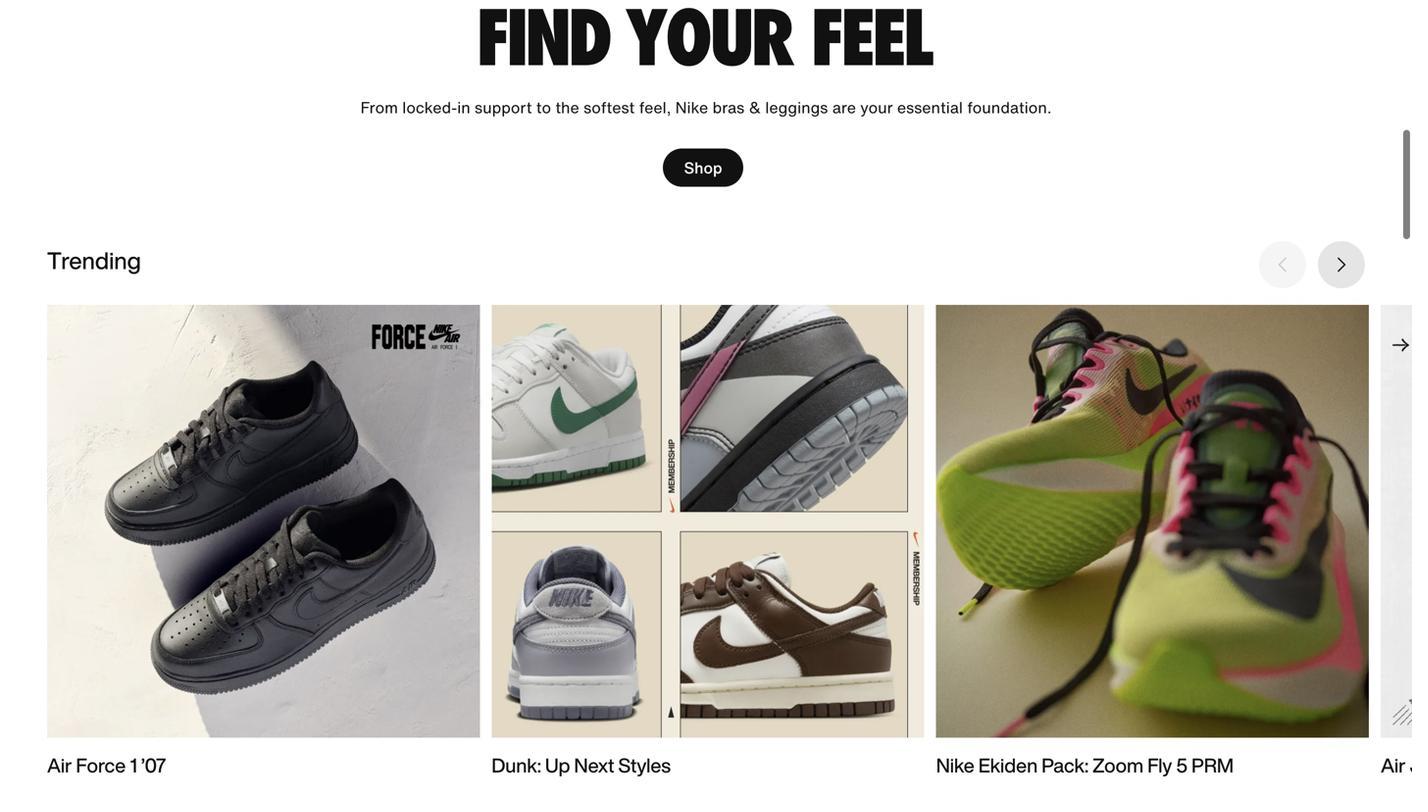 Task type: locate. For each thing, give the bounding box(es) containing it.
air left force
[[47, 751, 72, 780]]

leggings
[[765, 96, 828, 119]]

1 air from the left
[[47, 751, 72, 780]]

1 horizontal spatial air
[[1381, 751, 1406, 780]]

fly
[[1148, 751, 1172, 780]]

air left j on the right bottom of page
[[1381, 751, 1406, 780]]

feel,
[[639, 96, 671, 119]]

nike left bras
[[676, 96, 708, 119]]

nike inside "image"
[[936, 751, 975, 780]]

4 nike. just do it image from the left
[[1381, 305, 1412, 780]]

air j
[[1381, 751, 1412, 780]]

in
[[457, 96, 471, 119]]

j
[[1410, 751, 1412, 780]]

1 nike. just do it image from the left
[[47, 305, 480, 780]]

nike. just do it image containing air j
[[1381, 305, 1412, 780]]

shop link
[[663, 148, 743, 187]]

0 horizontal spatial nike
[[676, 96, 708, 119]]

air force 1 '07
[[47, 751, 166, 780]]

zoom
[[1093, 751, 1144, 780]]

2 air from the left
[[1381, 751, 1406, 780]]

trending
[[47, 243, 141, 277]]

nike. just do it image containing nike ekiden pack:  zoom fly 5 prm
[[936, 305, 1369, 780]]

your
[[860, 96, 893, 119]]

prm
[[1192, 751, 1234, 780]]

nike left ekiden
[[936, 751, 975, 780]]

5
[[1176, 751, 1188, 780]]

foundation.
[[967, 96, 1052, 119]]

from
[[361, 96, 398, 119]]

nike ekiden pack:  zoom fly 5 prm
[[936, 751, 1234, 780]]

from locked-in support to the softest feel, nike bras & leggings are your essential foundation.
[[361, 96, 1052, 119]]

0 horizontal spatial air
[[47, 751, 72, 780]]

2 nike. just do it image from the left
[[492, 305, 925, 780]]

1 vertical spatial nike
[[936, 751, 975, 780]]

'07
[[141, 751, 166, 780]]

air
[[47, 751, 72, 780], [1381, 751, 1406, 780]]

nike. just do it image containing air force 1 '07
[[47, 305, 480, 780]]

nike
[[676, 96, 708, 119], [936, 751, 975, 780]]

bras
[[713, 96, 745, 119]]

force
[[76, 751, 126, 780]]

nike. just do it image
[[47, 305, 480, 780], [492, 305, 925, 780], [936, 305, 1369, 780], [1381, 305, 1412, 780]]

air for air j
[[1381, 751, 1406, 780]]

3 nike. just do it image from the left
[[936, 305, 1369, 780]]

1 horizontal spatial nike
[[936, 751, 975, 780]]



Task type: describe. For each thing, give the bounding box(es) containing it.
air for air force 1 '07
[[47, 751, 72, 780]]

next
[[574, 751, 614, 780]]

0 vertical spatial nike
[[676, 96, 708, 119]]

essential
[[897, 96, 963, 119]]

dunk: up next styles
[[492, 751, 671, 780]]

support
[[475, 96, 532, 119]]

the
[[555, 96, 579, 119]]

shop
[[684, 156, 722, 179]]

dunk:
[[492, 751, 541, 780]]

pack:
[[1042, 751, 1089, 780]]

ekiden
[[979, 751, 1038, 780]]

nike. just do it image containing dunk: up next styles
[[492, 305, 925, 780]]

locked-
[[402, 96, 457, 119]]

&
[[749, 96, 761, 119]]

softest
[[584, 96, 635, 119]]

1
[[130, 751, 137, 780]]

styles
[[618, 751, 671, 780]]

up
[[545, 751, 570, 780]]

to
[[536, 96, 551, 119]]

are
[[832, 96, 856, 119]]



Task type: vqa. For each thing, say whether or not it's contained in the screenshot.
softest
yes



